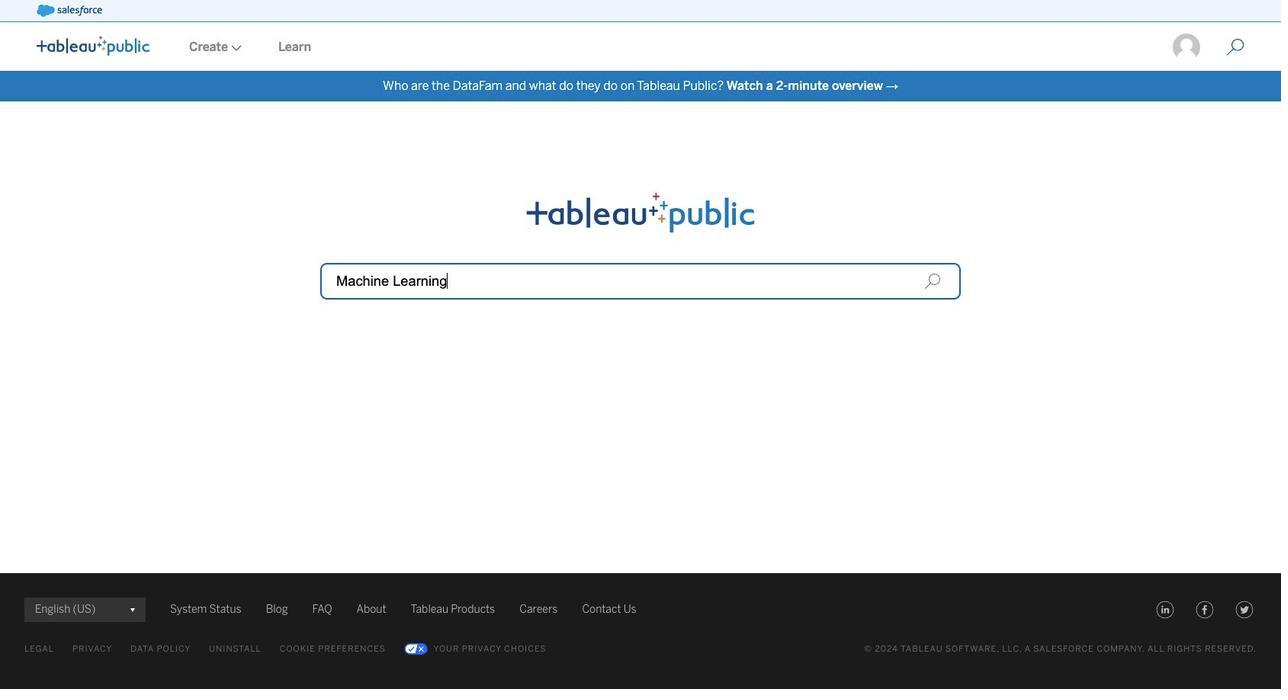 Task type: vqa. For each thing, say whether or not it's contained in the screenshot.
Nominate for Viz of the Day image
no



Task type: describe. For each thing, give the bounding box(es) containing it.
salesforce logo image
[[37, 5, 102, 17]]

Search input field
[[320, 263, 961, 300]]

tara.schultz image
[[1171, 32, 1202, 63]]

create image
[[228, 45, 242, 51]]



Task type: locate. For each thing, give the bounding box(es) containing it.
logo image
[[37, 36, 149, 56]]

search image
[[924, 273, 941, 290]]

go to search image
[[1208, 38, 1263, 56]]

selected language element
[[35, 598, 135, 622]]



